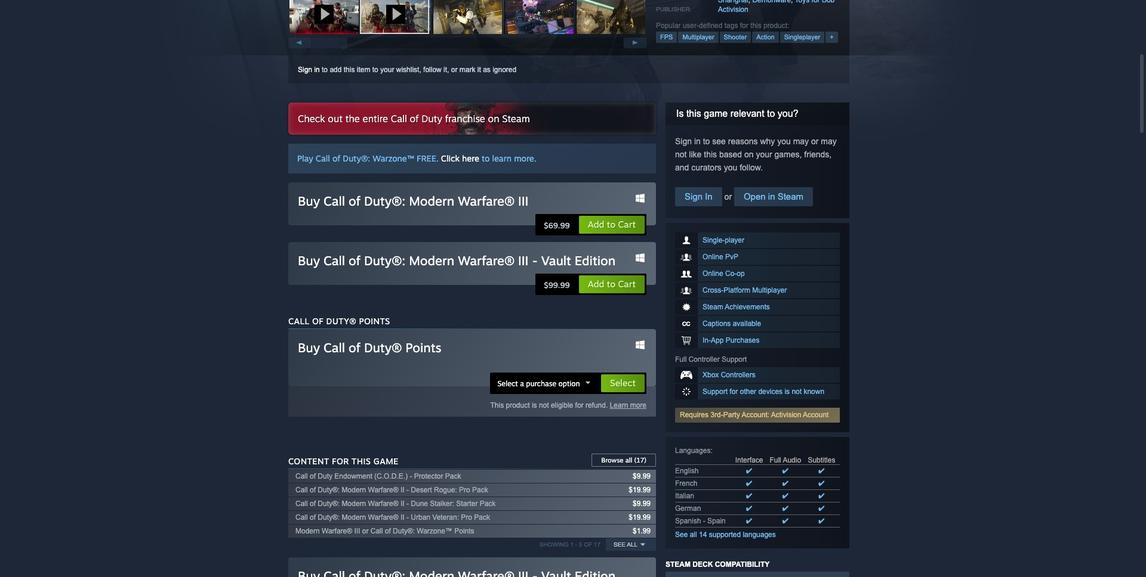 Task type: locate. For each thing, give the bounding box(es) containing it.
multiplayer down user-
[[683, 33, 714, 41]]

select left "a"
[[498, 380, 518, 389]]

sign
[[298, 66, 312, 74], [675, 137, 692, 146], [685, 192, 703, 202]]

or right "in" on the top
[[722, 192, 734, 202]]

steam down cross-
[[703, 303, 723, 312]]

buy call of duty® points
[[298, 340, 442, 356]]

multiplayer down the online co-op link
[[753, 287, 787, 295]]

this up curators at the right top of the page
[[704, 150, 717, 159]]

of
[[410, 113, 419, 125], [333, 153, 340, 164], [349, 193, 361, 209], [349, 253, 361, 269], [312, 316, 324, 327], [349, 340, 361, 356], [310, 473, 316, 481], [310, 487, 316, 495], [310, 500, 316, 509], [310, 514, 316, 522], [385, 528, 391, 536], [584, 542, 592, 549]]

2 horizontal spatial points
[[455, 528, 474, 536]]

2 add to cart from the top
[[588, 279, 636, 290]]

purchase
[[526, 380, 557, 389]]

add up the edition on the top right of the page
[[588, 219, 605, 230]]

1 horizontal spatial is
[[785, 388, 790, 396]]

requires
[[680, 411, 709, 420]]

your left wishlist,
[[380, 66, 394, 74]]

all
[[626, 457, 633, 465], [690, 531, 697, 540]]

0 vertical spatial $19.99
[[629, 487, 651, 495]]

full audio
[[770, 457, 801, 465]]

iii for buy call of duty®: modern warfare® iii
[[518, 193, 529, 209]]

follow
[[423, 66, 442, 74]]

1 vertical spatial add
[[588, 279, 605, 290]]

this
[[751, 21, 762, 30], [344, 66, 355, 74], [687, 109, 701, 119], [704, 150, 717, 159]]

3 buy from the top
[[298, 340, 320, 356]]

dune
[[411, 500, 428, 509]]

you down 'based'
[[724, 163, 738, 173]]

in left add
[[314, 66, 320, 74]]

sign up like
[[675, 137, 692, 146]]

all for see
[[690, 531, 697, 540]]

1 vertical spatial add to cart
[[588, 279, 636, 290]]

see left 'all' on the right bottom
[[614, 542, 626, 549]]

is
[[676, 109, 684, 119]]

pro up starter
[[459, 487, 470, 495]]

pack right starter
[[480, 500, 496, 509]]

veteran:
[[432, 514, 459, 522]]

tags
[[725, 21, 738, 30]]

-
[[532, 253, 538, 269], [410, 473, 412, 481], [407, 487, 409, 495], [407, 500, 409, 509], [407, 514, 409, 522], [703, 518, 706, 526], [575, 542, 577, 549]]

modern warfare® iii or call of duty®: warzone™ points
[[296, 528, 474, 536]]

may up friends,
[[821, 137, 837, 146]]

warzone™ left the free. at top
[[373, 153, 414, 164]]

1 buy from the top
[[298, 193, 320, 209]]

0 horizontal spatial in
[[314, 66, 320, 74]]

activision
[[718, 5, 749, 14]]

1 horizontal spatial full
[[770, 457, 781, 465]]

duty
[[422, 113, 442, 125], [318, 473, 333, 481]]

2 may from the left
[[821, 137, 837, 146]]

this
[[491, 402, 504, 410], [352, 457, 371, 467]]

0 horizontal spatial on
[[488, 113, 499, 125]]

protector
[[414, 473, 443, 481]]

- up the desert
[[410, 473, 412, 481]]

is inside "link"
[[785, 388, 790, 396]]

duty left franchise
[[422, 113, 442, 125]]

open in steam
[[744, 192, 804, 202]]

is right devices
[[785, 388, 790, 396]]

$9.99 down (17)
[[633, 473, 651, 481]]

see
[[675, 531, 688, 540], [614, 542, 626, 549]]

pack up starter
[[472, 487, 488, 495]]

full
[[675, 356, 687, 364], [770, 457, 781, 465]]

see for see all
[[614, 542, 626, 549]]

this up endowment
[[352, 457, 371, 467]]

steam achievements link
[[675, 300, 840, 315]]

- left urban
[[407, 514, 409, 522]]

is this game relevant to you?
[[676, 109, 799, 119]]

sign in to see reasons why you may or may not like this based on your games, friends, and curators you follow.
[[675, 137, 837, 173]]

desert
[[411, 487, 432, 495]]

see down "spanish"
[[675, 531, 688, 540]]

ii up call of duty®: modern warfare® ii - urban veteran: pro pack
[[401, 500, 405, 509]]

requires 3rd-party account: activision account
[[680, 411, 831, 420]]

iii left the 'vault'
[[518, 253, 529, 269]]

1 vertical spatial support
[[703, 388, 728, 396]]

0 horizontal spatial duty®
[[326, 316, 356, 327]]

2 vertical spatial buy
[[298, 340, 320, 356]]

- left spain
[[703, 518, 706, 526]]

warzone™ down 'veteran:' on the left of the page
[[417, 528, 453, 536]]

on up follow.
[[745, 150, 754, 159]]

0 vertical spatial sign
[[298, 66, 312, 74]]

1 cart from the top
[[618, 219, 636, 230]]

spain
[[708, 518, 726, 526]]

call of duty endowment (c.o.d.e.) - protector pack
[[296, 473, 461, 481]]

duty® up 'buy call of duty® points'
[[326, 316, 356, 327]]

online down single-
[[703, 253, 723, 262]]

1 horizontal spatial warzone™
[[417, 528, 453, 536]]

sign for sign in to see reasons why you may or may not like this based on your games, friends, and curators you follow.
[[675, 137, 692, 146]]

1 vertical spatial see
[[614, 542, 626, 549]]

1
[[570, 542, 574, 549]]

1 vertical spatial in
[[694, 137, 701, 146]]

your down why
[[756, 150, 772, 159]]

support down xbox
[[703, 388, 728, 396]]

$69.99
[[544, 221, 570, 230]]

full left "controller"
[[675, 356, 687, 364]]

pack for call of duty®: modern warfare® ii - dune stalker: starter pack
[[480, 500, 496, 509]]

2 vertical spatial not
[[539, 402, 549, 410]]

add to cart down the edition on the top right of the page
[[588, 279, 636, 290]]

or
[[451, 66, 458, 74], [811, 137, 819, 146], [722, 192, 734, 202], [362, 528, 369, 536]]

2 vertical spatial in
[[768, 192, 775, 202]]

2 vertical spatial ii
[[401, 514, 405, 522]]

steam
[[502, 113, 530, 125], [778, 192, 804, 202], [703, 303, 723, 312], [666, 561, 691, 570]]

german
[[675, 505, 701, 513]]

$9.99 up '$1.99'
[[633, 500, 651, 509]]

you
[[778, 137, 791, 146], [724, 163, 738, 173]]

cart for buy call of duty®: modern warfare® iii
[[618, 219, 636, 230]]

add to cart link for buy call of duty®: modern warfare® iii
[[578, 216, 645, 235]]

0 vertical spatial on
[[488, 113, 499, 125]]

this product is not eligible for refund. learn more
[[491, 402, 647, 410]]

to
[[322, 66, 328, 74], [372, 66, 378, 74], [767, 109, 775, 119], [703, 137, 710, 146], [482, 153, 490, 164], [607, 219, 616, 230], [607, 279, 616, 290]]

online up cross-
[[703, 270, 723, 278]]

iii down more.
[[518, 193, 529, 209]]

stalker:
[[430, 500, 454, 509]]

1 horizontal spatial your
[[756, 150, 772, 159]]

0 vertical spatial cart
[[618, 219, 636, 230]]

0 vertical spatial multiplayer
[[683, 33, 714, 41]]

2 horizontal spatial for
[[740, 21, 749, 30]]

is right product
[[532, 402, 537, 410]]

1 horizontal spatial you
[[778, 137, 791, 146]]

1 horizontal spatial may
[[821, 137, 837, 146]]

starter
[[456, 500, 478, 509]]

3 ii from the top
[[401, 514, 405, 522]]

pro down starter
[[461, 514, 472, 522]]

1 online from the top
[[703, 253, 723, 262]]

learn
[[610, 402, 628, 410]]

2 $9.99 from the top
[[633, 500, 651, 509]]

$19.99 down (17)
[[629, 487, 651, 495]]

buy for buy call of duty®: modern warfare® iii
[[298, 193, 320, 209]]

all left 14
[[690, 531, 697, 540]]

not up and
[[675, 150, 687, 159]]

1 add from the top
[[588, 219, 605, 230]]

to down the edition on the top right of the page
[[607, 279, 616, 290]]

1 vertical spatial this
[[352, 457, 371, 467]]

action link
[[752, 32, 779, 43]]

- left "5"
[[575, 542, 577, 549]]

ii down call of duty®: modern warfare® ii - dune stalker: starter pack
[[401, 514, 405, 522]]

0 vertical spatial full
[[675, 356, 687, 364]]

2 horizontal spatial in
[[768, 192, 775, 202]]

✔
[[746, 468, 752, 476], [783, 468, 789, 476], [819, 468, 825, 476], [746, 480, 752, 488], [783, 480, 789, 488], [819, 480, 825, 488], [746, 493, 752, 501], [783, 493, 789, 501], [819, 493, 825, 501], [746, 505, 752, 513], [783, 505, 789, 513], [819, 505, 825, 513], [746, 518, 752, 526], [783, 518, 789, 526], [819, 518, 825, 526]]

1 horizontal spatial for
[[730, 388, 738, 396]]

0 horizontal spatial this
[[352, 457, 371, 467]]

compatibility
[[715, 561, 770, 570]]

franchise
[[445, 113, 485, 125]]

add to cart link up the edition on the top right of the page
[[578, 216, 645, 235]]

select for select a purchase option
[[498, 380, 518, 389]]

1 vertical spatial your
[[756, 150, 772, 159]]

$19.99 up '$1.99'
[[629, 514, 651, 522]]

this inside sign in to see reasons why you may or may not like this based on your games, friends, and curators you follow.
[[704, 150, 717, 159]]

1 vertical spatial buy
[[298, 253, 320, 269]]

add to cart up the edition on the top right of the page
[[588, 219, 636, 230]]

0 vertical spatial ii
[[401, 487, 405, 495]]

$19.99 for call of duty®: modern warfare® ii - desert rogue: pro pack
[[629, 487, 651, 495]]

add to cart link down the edition on the top right of the page
[[578, 275, 645, 294]]

support up controllers
[[722, 356, 747, 364]]

0 horizontal spatial warzone™
[[373, 153, 414, 164]]

0 vertical spatial online
[[703, 253, 723, 262]]

for
[[332, 457, 349, 467]]

on right franchise
[[488, 113, 499, 125]]

ii
[[401, 487, 405, 495], [401, 500, 405, 509], [401, 514, 405, 522]]

sign for sign in
[[685, 192, 703, 202]]

1 vertical spatial add to cart link
[[578, 275, 645, 294]]

add to cart
[[588, 219, 636, 230], [588, 279, 636, 290]]

0 vertical spatial add
[[588, 219, 605, 230]]

ignored
[[493, 66, 517, 74]]

or down call of duty®: modern warfare® ii - urban veteran: pro pack
[[362, 528, 369, 536]]

not left the "eligible"
[[539, 402, 549, 410]]

1 horizontal spatial multiplayer
[[753, 287, 787, 295]]

1 horizontal spatial all
[[690, 531, 697, 540]]

steam right open
[[778, 192, 804, 202]]

1 vertical spatial on
[[745, 150, 754, 159]]

may up games,
[[793, 137, 809, 146]]

is
[[785, 388, 790, 396], [532, 402, 537, 410]]

interface
[[735, 457, 763, 465]]

1 vertical spatial is
[[532, 402, 537, 410]]

1 horizontal spatial duty®
[[364, 340, 402, 356]]

0 vertical spatial in
[[314, 66, 320, 74]]

0 vertical spatial buy
[[298, 193, 320, 209]]

2 online from the top
[[703, 270, 723, 278]]

0 horizontal spatial for
[[575, 402, 584, 410]]

2 add to cart link from the top
[[578, 275, 645, 294]]

spanish - spain
[[675, 518, 726, 526]]

account
[[803, 411, 829, 420]]

0 horizontal spatial full
[[675, 356, 687, 364]]

1 $19.99 from the top
[[629, 487, 651, 495]]

add
[[588, 219, 605, 230], [588, 279, 605, 290]]

1 add to cart from the top
[[588, 219, 636, 230]]

1 horizontal spatial see
[[675, 531, 688, 540]]

sign inside sign in to see reasons why you may or may not like this based on your games, friends, and curators you follow.
[[675, 137, 692, 146]]

1 horizontal spatial on
[[745, 150, 754, 159]]

cross-platform multiplayer link
[[675, 283, 840, 299]]

buy call of duty®: modern warfare® iii
[[298, 193, 529, 209]]

0 horizontal spatial may
[[793, 137, 809, 146]]

1 vertical spatial full
[[770, 457, 781, 465]]

0 horizontal spatial see
[[614, 542, 626, 549]]

ii up call of duty®: modern warfare® ii - dune stalker: starter pack
[[401, 487, 405, 495]]

you?
[[778, 109, 799, 119]]

to left you?
[[767, 109, 775, 119]]

add to cart for buy call of duty®: modern warfare® iii - vault edition
[[588, 279, 636, 290]]

you up games,
[[778, 137, 791, 146]]

1 vertical spatial ii
[[401, 500, 405, 509]]

1 $9.99 from the top
[[633, 473, 651, 481]]

to up the edition on the top right of the page
[[607, 219, 616, 230]]

activision link
[[718, 5, 749, 14]]

1 vertical spatial sign
[[675, 137, 692, 146]]

not left known
[[792, 388, 802, 396]]

1 horizontal spatial points
[[406, 340, 442, 356]]

2 add from the top
[[588, 279, 605, 290]]

2 ii from the top
[[401, 500, 405, 509]]

full left audio
[[770, 457, 781, 465]]

to left see at the right of the page
[[703, 137, 710, 146]]

player
[[725, 236, 745, 245]]

0 vertical spatial $9.99
[[633, 473, 651, 481]]

1 vertical spatial $19.99
[[629, 514, 651, 522]]

0 horizontal spatial select
[[498, 380, 518, 389]]

for right tags
[[740, 21, 749, 30]]

modern
[[409, 193, 454, 209], [409, 253, 454, 269], [342, 487, 366, 495], [342, 500, 366, 509], [342, 514, 366, 522], [296, 528, 320, 536]]

party
[[723, 411, 740, 420]]

learn
[[492, 153, 512, 164]]

0 horizontal spatial all
[[626, 457, 633, 465]]

add to cart link for buy call of duty®: modern warfare® iii - vault edition
[[578, 275, 645, 294]]

1 vertical spatial all
[[690, 531, 697, 540]]

game
[[374, 457, 399, 467]]

2 vertical spatial sign
[[685, 192, 703, 202]]

user-
[[683, 21, 699, 30]]

1 vertical spatial online
[[703, 270, 723, 278]]

1 vertical spatial warzone™
[[417, 528, 453, 536]]

online for online co-op
[[703, 270, 723, 278]]

call
[[391, 113, 407, 125], [316, 153, 330, 164], [324, 193, 345, 209], [324, 253, 345, 269], [288, 316, 310, 327], [324, 340, 345, 356], [296, 473, 308, 481], [296, 487, 308, 495], [296, 500, 308, 509], [296, 514, 308, 522], [371, 528, 383, 536]]

1 horizontal spatial not
[[675, 150, 687, 159]]

0 vertical spatial duty
[[422, 113, 442, 125]]

to right item on the left of the page
[[372, 66, 378, 74]]

1 vertical spatial not
[[792, 388, 802, 396]]

or up friends,
[[811, 137, 819, 146]]

captions available
[[703, 320, 761, 328]]

0 vertical spatial this
[[491, 402, 504, 410]]

1 ii from the top
[[401, 487, 405, 495]]

sign left "in" on the top
[[685, 192, 703, 202]]

call of duty® points
[[288, 316, 390, 327]]

0 vertical spatial add to cart link
[[578, 216, 645, 235]]

2 cart from the top
[[618, 279, 636, 290]]

online pvp link
[[675, 250, 840, 265]]

duty® down call of duty® points
[[364, 340, 402, 356]]

buy
[[298, 193, 320, 209], [298, 253, 320, 269], [298, 340, 320, 356]]

all left (17)
[[626, 457, 633, 465]]

0 horizontal spatial your
[[380, 66, 394, 74]]

purchases
[[726, 337, 760, 345]]

points
[[359, 316, 390, 327], [406, 340, 442, 356], [455, 528, 474, 536]]

for left other at the bottom right of page
[[730, 388, 738, 396]]

full for full controller support
[[675, 356, 687, 364]]

duty down the for
[[318, 473, 333, 481]]

0 vertical spatial see
[[675, 531, 688, 540]]

in right open
[[768, 192, 775, 202]]

2 $19.99 from the top
[[629, 514, 651, 522]]

not inside "link"
[[792, 388, 802, 396]]

this right "is"
[[687, 109, 701, 119]]

friends,
[[804, 150, 832, 159]]

1 may from the left
[[793, 137, 809, 146]]

steam deck compatibility
[[666, 561, 770, 570]]

0 horizontal spatial duty
[[318, 473, 333, 481]]

pack down starter
[[474, 514, 490, 522]]

the
[[346, 113, 360, 125]]

1 vertical spatial for
[[730, 388, 738, 396]]

controllers
[[721, 371, 756, 380]]

select
[[610, 378, 636, 389], [498, 380, 518, 389]]

1 vertical spatial $9.99
[[633, 500, 651, 509]]

1 vertical spatial you
[[724, 163, 738, 173]]

buy for buy call of duty® points
[[298, 340, 320, 356]]

2 horizontal spatial not
[[792, 388, 802, 396]]

0 horizontal spatial you
[[724, 163, 738, 173]]

2 buy from the top
[[298, 253, 320, 269]]

in up like
[[694, 137, 701, 146]]

0 vertical spatial iii
[[518, 193, 529, 209]]

sign left add
[[298, 66, 312, 74]]

may
[[793, 137, 809, 146], [821, 137, 837, 146]]

steam achievements
[[703, 303, 770, 312]]

steam left deck
[[666, 561, 691, 570]]

not inside sign in to see reasons why you may or may not like this based on your games, friends, and curators you follow.
[[675, 150, 687, 159]]

1 horizontal spatial duty
[[422, 113, 442, 125]]

1 vertical spatial cart
[[618, 279, 636, 290]]

ii for dune
[[401, 500, 405, 509]]

select up learn
[[610, 378, 636, 389]]

to right the here
[[482, 153, 490, 164]]

0 vertical spatial all
[[626, 457, 633, 465]]

0 vertical spatial add to cart
[[588, 219, 636, 230]]

1 add to cart link from the top
[[578, 216, 645, 235]]

steam up more.
[[502, 113, 530, 125]]

0 vertical spatial not
[[675, 150, 687, 159]]

this left product
[[491, 402, 504, 410]]

add down the edition on the top right of the page
[[588, 279, 605, 290]]

1 vertical spatial pro
[[461, 514, 472, 522]]

in inside sign in to see reasons why you may or may not like this based on your games, friends, and curators you follow.
[[694, 137, 701, 146]]

select link
[[601, 374, 645, 393]]

0 vertical spatial points
[[359, 316, 390, 327]]

0 vertical spatial pro
[[459, 487, 470, 495]]

play call of duty®: warzone™ free. click here to learn more.
[[297, 153, 537, 164]]

and
[[675, 163, 689, 173]]

1 vertical spatial iii
[[518, 253, 529, 269]]

for right the "eligible"
[[575, 402, 584, 410]]

0 horizontal spatial multiplayer
[[683, 33, 714, 41]]

iii down call of duty®: modern warfare® ii - urban veteran: pro pack
[[354, 528, 360, 536]]

option
[[559, 380, 580, 389]]

captions
[[703, 320, 731, 328]]



Task type: describe. For each thing, give the bounding box(es) containing it.
support inside "link"
[[703, 388, 728, 396]]

$19.99 for call of duty®: modern warfare® ii - urban veteran: pro pack
[[629, 514, 651, 522]]

17
[[594, 542, 601, 549]]

iii for buy call of duty®: modern warfare® iii - vault edition
[[518, 253, 529, 269]]

see all
[[614, 542, 638, 549]]

fps link
[[656, 32, 677, 43]]

fps
[[660, 33, 673, 41]]

to left add
[[322, 66, 328, 74]]

on inside sign in to see reasons why you may or may not like this based on your games, friends, and curators you follow.
[[745, 150, 754, 159]]

add
[[330, 66, 342, 74]]

this right add
[[344, 66, 355, 74]]

content
[[288, 457, 329, 467]]

audio
[[783, 457, 801, 465]]

(17)
[[634, 457, 647, 465]]

showing
[[540, 542, 569, 549]]

open
[[744, 192, 766, 202]]

3rd-
[[711, 411, 723, 420]]

click here link
[[441, 153, 479, 164]]

cross-platform multiplayer
[[703, 287, 787, 295]]

online co-op
[[703, 270, 745, 278]]

showing 1 - 5 of 17
[[540, 542, 601, 549]]

see all 14 supported languages
[[675, 531, 776, 540]]

2 vertical spatial points
[[455, 528, 474, 536]]

0 horizontal spatial points
[[359, 316, 390, 327]]

call of duty®: modern warfare® ii - dune stalker: starter pack
[[296, 500, 496, 509]]

14
[[699, 531, 707, 540]]

$9.99 for call of duty®: modern warfare® ii - dune stalker: starter pack
[[633, 500, 651, 509]]

sign in to add this item to your wishlist, follow it, or mark it as ignored
[[298, 66, 517, 74]]

relevant
[[731, 109, 765, 119]]

platform
[[724, 287, 751, 295]]

- left the desert
[[407, 487, 409, 495]]

0 horizontal spatial not
[[539, 402, 549, 410]]

pack up rogue:
[[445, 473, 461, 481]]

add to cart for buy call of duty®: modern warfare® iii
[[588, 219, 636, 230]]

edition
[[575, 253, 616, 269]]

in-app purchases link
[[675, 333, 840, 349]]

0 vertical spatial duty®
[[326, 316, 356, 327]]

refund.
[[586, 402, 608, 410]]

see for see all 14 supported languages
[[675, 531, 688, 540]]

for inside "link"
[[730, 388, 738, 396]]

in
[[705, 192, 713, 202]]

pack for call of duty®: modern warfare® ii - urban veteran: pro pack
[[474, 514, 490, 522]]

endowment
[[335, 473, 372, 481]]

add for buy call of duty®: modern warfare® iii
[[588, 219, 605, 230]]

product:
[[764, 21, 790, 30]]

based
[[719, 150, 742, 159]]

all for browse
[[626, 457, 633, 465]]

reasons
[[728, 137, 758, 146]]

ii for desert
[[401, 487, 405, 495]]

full for full audio
[[770, 457, 781, 465]]

see
[[712, 137, 726, 146]]

in for open in steam
[[768, 192, 775, 202]]

why
[[760, 137, 775, 146]]

content for this game
[[288, 457, 399, 467]]

$9.99 for call of duty endowment (c.o.d.e.) - protector pack
[[633, 473, 651, 481]]

xbox controllers
[[703, 371, 756, 380]]

0 vertical spatial warzone™
[[373, 153, 414, 164]]

call of duty®: modern warfare® ii - desert rogue: pro pack
[[296, 487, 488, 495]]

free.
[[417, 153, 439, 164]]

defined
[[699, 21, 723, 30]]

in for sign in to add this item to your wishlist, follow it, or mark it as ignored
[[314, 66, 320, 74]]

subtitles
[[808, 457, 836, 465]]

2 vertical spatial for
[[575, 402, 584, 410]]

1 vertical spatial points
[[406, 340, 442, 356]]

languages
[[675, 447, 711, 456]]

action
[[757, 33, 775, 41]]

english
[[675, 468, 699, 476]]

play
[[297, 153, 313, 164]]

open in steam link
[[734, 187, 813, 207]]

single-player link
[[675, 233, 840, 248]]

0 horizontal spatial is
[[532, 402, 537, 410]]

pack for call of duty®: modern warfare® ii - desert rogue: pro pack
[[472, 487, 488, 495]]

select for select
[[610, 378, 636, 389]]

your inside sign in to see reasons why you may or may not like this based on your games, friends, and curators you follow.
[[756, 150, 772, 159]]

add for buy call of duty®: modern warfare® iii - vault edition
[[588, 279, 605, 290]]

select a purchase option
[[498, 380, 580, 389]]

here
[[462, 153, 479, 164]]

italian
[[675, 493, 694, 501]]

available
[[733, 320, 761, 328]]

devices
[[759, 388, 783, 396]]

popular
[[656, 21, 681, 30]]

achievements
[[725, 303, 770, 312]]

languages
[[743, 531, 776, 540]]

wishlist,
[[396, 66, 421, 74]]

in-app purchases
[[703, 337, 760, 345]]

or inside sign in to see reasons why you may or may not like this based on your games, friends, and curators you follow.
[[811, 137, 819, 146]]

0 vertical spatial for
[[740, 21, 749, 30]]

sign in
[[685, 192, 713, 202]]

pro for veteran:
[[461, 514, 472, 522]]

out
[[328, 113, 343, 125]]

0 vertical spatial support
[[722, 356, 747, 364]]

- left the 'vault'
[[532, 253, 538, 269]]

known
[[804, 388, 825, 396]]

in-
[[703, 337, 711, 345]]

check out the entire call of duty franchise on steam
[[298, 113, 530, 125]]

supported
[[709, 531, 741, 540]]

click
[[441, 153, 460, 164]]

cart for buy call of duty®: modern warfare® iii - vault edition
[[618, 279, 636, 290]]

single-
[[703, 236, 725, 245]]

op
[[737, 270, 745, 278]]

1 vertical spatial duty
[[318, 473, 333, 481]]

more
[[630, 402, 647, 410]]

0 vertical spatial you
[[778, 137, 791, 146]]

shooter link
[[720, 32, 751, 43]]

rogue:
[[434, 487, 457, 495]]

0 vertical spatial your
[[380, 66, 394, 74]]

+
[[830, 33, 834, 41]]

eligible
[[551, 402, 573, 410]]

pro for rogue:
[[459, 487, 470, 495]]

(c.o.d.e.)
[[374, 473, 408, 481]]

in for sign in to see reasons why you may or may not like this based on your games, friends, and curators you follow.
[[694, 137, 701, 146]]

2 vertical spatial iii
[[354, 528, 360, 536]]

pvp
[[725, 253, 739, 262]]

to inside sign in to see reasons why you may or may not like this based on your games, friends, and curators you follow.
[[703, 137, 710, 146]]

this up action
[[751, 21, 762, 30]]

buy for buy call of duty®: modern warfare® iii - vault edition
[[298, 253, 320, 269]]

$1.99
[[633, 528, 651, 536]]

support for other devices is not known link
[[675, 385, 840, 400]]

- left the dune
[[407, 500, 409, 509]]

1 horizontal spatial this
[[491, 402, 504, 410]]

1 vertical spatial multiplayer
[[753, 287, 787, 295]]

ii for urban
[[401, 514, 405, 522]]

or right it,
[[451, 66, 458, 74]]

vault
[[541, 253, 571, 269]]

online for online pvp
[[703, 253, 723, 262]]

entire
[[363, 113, 388, 125]]

it,
[[444, 66, 449, 74]]

:
[[711, 447, 713, 456]]

check out the entire call of duty franchise on steam link
[[288, 103, 656, 135]]

full controller support
[[675, 356, 747, 364]]

support for other devices is not known
[[703, 388, 825, 396]]

sign for sign in to add this item to your wishlist, follow it, or mark it as ignored
[[298, 66, 312, 74]]

check
[[298, 113, 325, 125]]



Task type: vqa. For each thing, say whether or not it's contained in the screenshot.


